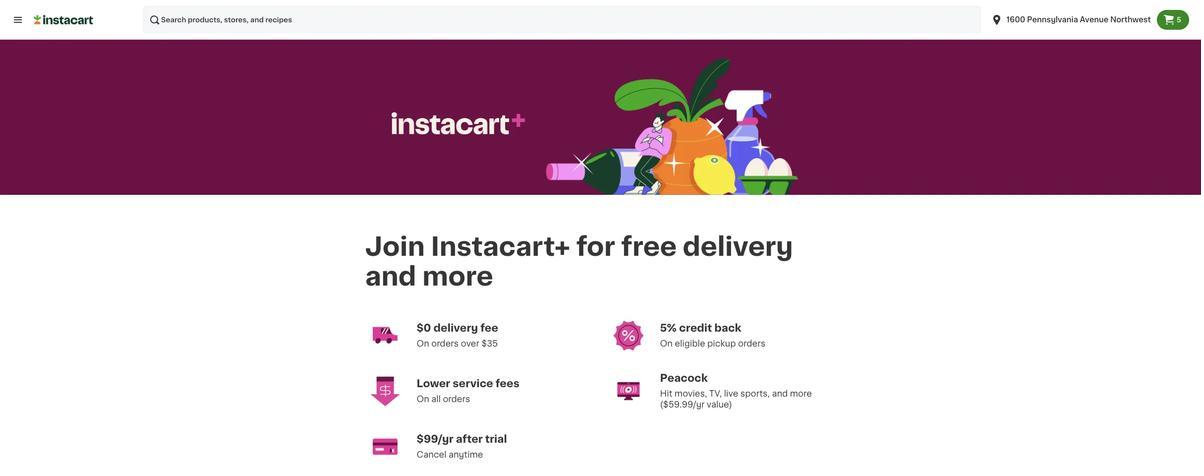 Task type: describe. For each thing, give the bounding box(es) containing it.
all
[[432, 395, 441, 403]]

fees
[[496, 378, 520, 389]]

$99/yr
[[417, 434, 454, 444]]

and for hit movies, tv, live sports, and more ($59.99/yr value)
[[772, 390, 788, 398]]

anytime
[[449, 451, 483, 459]]

1600
[[1007, 16, 1026, 23]]

on orders over $35
[[417, 340, 498, 348]]

more for hit movies, tv, live sports, and more ($59.99/yr value)
[[791, 390, 812, 398]]

on for 5% credit back
[[660, 340, 673, 348]]

$35
[[482, 340, 498, 348]]

and for join instacart+ for free delivery and more
[[365, 264, 417, 289]]

hit movies, tv, live sports, and more ($59.99/yr value)
[[660, 390, 815, 409]]

northwest
[[1111, 16, 1152, 23]]

tv,
[[710, 390, 722, 398]]

peacock
[[660, 373, 708, 383]]

1600 pennsylvania avenue northwest
[[1007, 16, 1152, 23]]

after
[[456, 434, 483, 444]]

5% credit back
[[660, 323, 742, 333]]

instacart+
[[431, 234, 571, 259]]

trial
[[485, 434, 507, 444]]

cancel
[[417, 451, 447, 459]]

more for join instacart+ for free delivery and more
[[423, 264, 494, 289]]

1 vertical spatial delivery
[[434, 323, 478, 333]]

$0
[[417, 323, 431, 333]]

instacart logo image
[[34, 14, 93, 26]]

on for lower service fees
[[417, 395, 429, 403]]

live
[[725, 390, 739, 398]]

join
[[365, 234, 425, 259]]

on all orders
[[417, 395, 471, 403]]

sports,
[[741, 390, 770, 398]]

fee
[[481, 323, 499, 333]]

eligible
[[675, 340, 706, 348]]

lower service fees
[[417, 378, 520, 389]]

($59.99/yr
[[660, 401, 705, 409]]



Task type: vqa. For each thing, say whether or not it's contained in the screenshot.
you
no



Task type: locate. For each thing, give the bounding box(es) containing it.
cancel anytime
[[417, 451, 483, 459]]

pennsylvania
[[1028, 16, 1079, 23]]

on down 5%
[[660, 340, 673, 348]]

on eligible pickup orders
[[660, 340, 766, 348]]

1 vertical spatial more
[[791, 390, 812, 398]]

more
[[423, 264, 494, 289], [791, 390, 812, 398]]

0 horizontal spatial more
[[423, 264, 494, 289]]

5
[[1177, 16, 1182, 23]]

5%
[[660, 323, 677, 333]]

credit
[[680, 323, 712, 333]]

None search field
[[143, 6, 981, 34]]

orders
[[432, 340, 459, 348], [739, 340, 766, 348], [443, 395, 471, 403]]

pickup
[[708, 340, 736, 348]]

on down $0
[[417, 340, 429, 348]]

orders down $0 delivery fee on the left
[[432, 340, 459, 348]]

service
[[453, 378, 494, 389]]

more inside hit movies, tv, live sports, and more ($59.99/yr value)
[[791, 390, 812, 398]]

and right sports,
[[772, 390, 788, 398]]

more inside join instacart+ for free delivery and more
[[423, 264, 494, 289]]

orders down the back
[[739, 340, 766, 348]]

value)
[[707, 401, 733, 409]]

hit
[[660, 390, 673, 398]]

free
[[622, 234, 677, 259]]

orders down lower service fees
[[443, 395, 471, 403]]

0 horizontal spatial and
[[365, 264, 417, 289]]

delivery inside join instacart+ for free delivery and more
[[683, 234, 794, 259]]

delivery
[[683, 234, 794, 259], [434, 323, 478, 333]]

and
[[365, 264, 417, 289], [772, 390, 788, 398]]

1600 pennsylvania avenue northwest button
[[985, 6, 1158, 34], [991, 6, 1152, 34]]

Search field
[[143, 6, 981, 34]]

0 horizontal spatial delivery
[[434, 323, 478, 333]]

on for $0 delivery fee
[[417, 340, 429, 348]]

0 vertical spatial more
[[423, 264, 494, 289]]

2 1600 pennsylvania avenue northwest button from the left
[[991, 6, 1152, 34]]

over
[[461, 340, 480, 348]]

1 horizontal spatial and
[[772, 390, 788, 398]]

avenue
[[1081, 16, 1109, 23]]

$0 delivery fee
[[417, 323, 499, 333]]

for
[[577, 234, 616, 259]]

0 vertical spatial delivery
[[683, 234, 794, 259]]

and inside hit movies, tv, live sports, and more ($59.99/yr value)
[[772, 390, 788, 398]]

lower
[[417, 378, 451, 389]]

1 vertical spatial and
[[772, 390, 788, 398]]

and inside join instacart+ for free delivery and more
[[365, 264, 417, 289]]

instacart plus image
[[392, 112, 525, 135]]

5 button
[[1158, 10, 1190, 30]]

and down the join
[[365, 264, 417, 289]]

1 horizontal spatial more
[[791, 390, 812, 398]]

1 horizontal spatial delivery
[[683, 234, 794, 259]]

on left all
[[417, 395, 429, 403]]

1 1600 pennsylvania avenue northwest button from the left
[[985, 6, 1158, 34]]

join instacart+ for free delivery and more
[[365, 234, 800, 289]]

0 vertical spatial and
[[365, 264, 417, 289]]

$99/yr after trial
[[417, 434, 507, 444]]

on
[[417, 340, 429, 348], [660, 340, 673, 348], [417, 395, 429, 403]]

back
[[715, 323, 742, 333]]

movies,
[[675, 390, 708, 398]]



